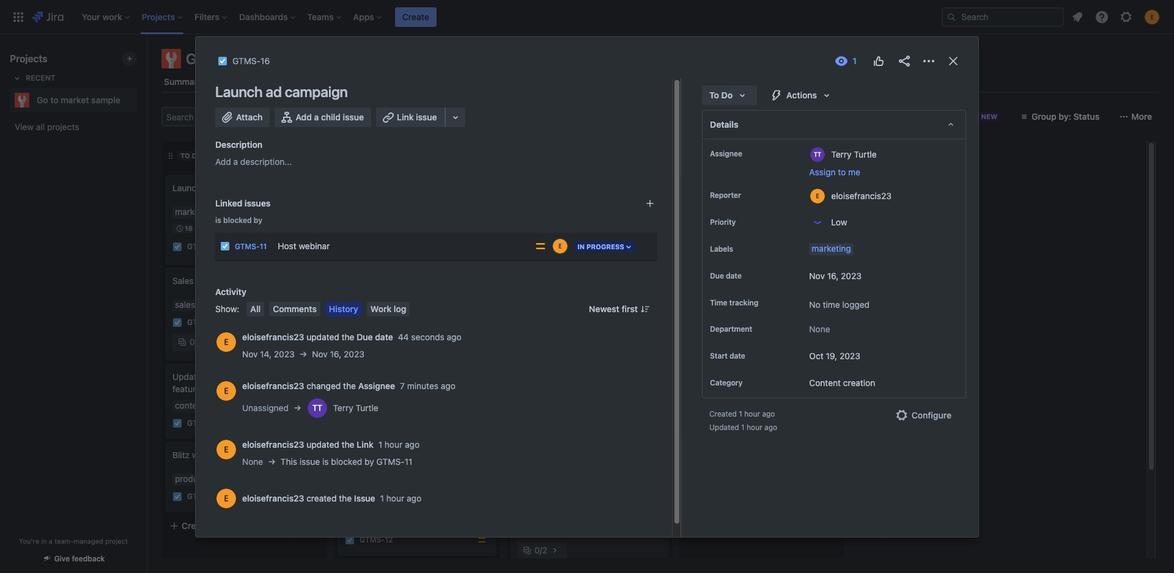 Task type: locate. For each thing, give the bounding box(es) containing it.
0 horizontal spatial assignee
[[358, 381, 395, 391]]

launch ad campaign up linked
[[173, 183, 254, 193]]

1 horizontal spatial /
[[540, 546, 542, 556]]

0 vertical spatial campaign
[[285, 83, 348, 100]]

work log button
[[367, 302, 410, 317]]

1
[[557, 245, 561, 254], [739, 410, 743, 419], [741, 424, 745, 433], [378, 440, 382, 450], [380, 494, 384, 504]]

description
[[215, 139, 263, 150]]

task image up the 'this issue is blocked by gtms-11'
[[345, 445, 355, 455]]

start date
[[710, 352, 746, 361]]

the up terry turtle
[[343, 381, 356, 391]]

link left the link web pages and more image
[[397, 112, 414, 122]]

feature down update
[[173, 384, 201, 395]]

created
[[307, 494, 337, 504]]

/ for 0 / 2
[[540, 546, 542, 556]]

27 september 2023 image
[[520, 229, 530, 239]]

0 horizontal spatial host webinar
[[278, 241, 330, 251]]

add for add a child issue
[[296, 112, 312, 122]]

0 horizontal spatial sample
[[91, 95, 120, 105]]

1 horizontal spatial 0
[[535, 546, 540, 556]]

board
[[217, 76, 241, 87]]

gtms-21 link
[[187, 419, 221, 429]]

0 horizontal spatial gtms-16
[[187, 242, 221, 252]]

show:
[[215, 304, 239, 314]]

1 vertical spatial to
[[50, 95, 59, 105]]

2023 right 14,
[[274, 349, 295, 360]]

1 vertical spatial to do
[[180, 152, 202, 160]]

issue for this issue is blocked by gtms-11
[[300, 457, 320, 467]]

attach
[[236, 112, 263, 122]]

link up the 'this issue is blocked by gtms-11'
[[357, 440, 374, 450]]

to up board
[[208, 50, 221, 67]]

none right dev
[[242, 457, 263, 467]]

/
[[195, 337, 197, 347], [540, 546, 542, 556]]

0 horizontal spatial create
[[182, 521, 209, 532]]

to up details
[[710, 90, 719, 100]]

0 horizontal spatial 2
[[385, 257, 389, 266]]

issue for link issue
[[416, 112, 437, 122]]

0 horizontal spatial link
[[357, 440, 374, 450]]

medium image for gtms-2
[[477, 257, 487, 267]]

27 sep
[[530, 229, 553, 237]]

gtms-16 link down "16 nov"
[[187, 242, 221, 252]]

the
[[342, 332, 354, 343], [343, 381, 356, 391], [342, 440, 354, 450], [339, 494, 352, 504]]

gtms- up the 'this issue is blocked by gtms-11'
[[360, 446, 385, 455]]

the for link
[[342, 440, 354, 450]]

tracking
[[729, 299, 759, 308]]

1 vertical spatial updated
[[307, 440, 339, 450]]

updated left 18 september 2023 icon
[[307, 332, 339, 343]]

1 horizontal spatial host webinar
[[345, 386, 397, 396]]

gtms-16 inside launch ad campaign dialog
[[232, 56, 270, 66]]

newest first
[[589, 304, 638, 314]]

gtms-16 up list
[[232, 56, 270, 66]]

1 vertical spatial 16,
[[330, 349, 341, 360]]

a down description
[[233, 157, 238, 167]]

primary element
[[7, 0, 942, 34]]

tab list
[[154, 71, 1167, 93]]

0 vertical spatial is
[[215, 216, 221, 225]]

host up terry turtle
[[345, 386, 364, 396]]

to do up details
[[710, 90, 733, 100]]

eloisefrancis23 image
[[288, 107, 307, 127], [553, 239, 568, 254]]

low image
[[288, 242, 297, 252]]

eloisefrancis23 image for gtms-11
[[473, 443, 488, 458]]

1 vertical spatial lowest image
[[305, 492, 314, 502]]

nov 16, 2023 down marketing link
[[810, 271, 862, 281]]

add
[[296, 112, 312, 122], [215, 157, 231, 167]]

gtms- right issue type: task icon
[[235, 242, 260, 251]]

0 horizontal spatial gtms-11
[[235, 242, 267, 251]]

none
[[810, 324, 830, 335], [242, 457, 263, 467]]

start
[[710, 352, 728, 361]]

done image
[[807, 257, 817, 267], [807, 257, 817, 267], [807, 330, 817, 340]]

date right start
[[730, 352, 746, 361]]

ago right minutes
[[441, 381, 456, 391]]

0 horizontal spatial sep
[[367, 335, 381, 343]]

1 horizontal spatial go to market sample
[[186, 50, 320, 67]]

eloisefrancis23 created the issue 1 hour ago
[[242, 494, 422, 504]]

category
[[710, 379, 743, 388]]

host webinar inside launch ad campaign dialog
[[278, 241, 330, 251]]

gtms-16 link up list
[[232, 54, 270, 69]]

0 vertical spatial date
[[726, 272, 742, 281]]

1 horizontal spatial do
[[722, 90, 733, 100]]

blocked
[[223, 216, 252, 225], [331, 457, 362, 467]]

a inside add a child issue button
[[314, 112, 319, 122]]

0 vertical spatial lowest image
[[305, 318, 314, 328]]

gtms-
[[232, 56, 261, 66], [235, 242, 260, 251], [187, 242, 212, 252], [532, 245, 557, 254], [360, 257, 385, 266], [187, 318, 212, 328], [705, 331, 730, 340], [360, 353, 385, 362], [187, 419, 212, 428], [360, 446, 385, 455], [377, 457, 405, 467], [187, 493, 212, 502], [532, 527, 557, 536], [360, 536, 385, 545]]

feedback
[[72, 555, 105, 564]]

website
[[406, 288, 437, 299]]

vote options: no one has voted for this issue yet. image
[[872, 54, 886, 69]]

newest first button
[[582, 302, 658, 317]]

for
[[393, 288, 404, 299], [265, 372, 276, 382]]

create banner
[[0, 0, 1174, 34]]

team-
[[55, 538, 74, 546]]

7
[[400, 381, 405, 391], [557, 527, 562, 536]]

/ down the gtms-17 link
[[195, 337, 197, 347]]

launch up the attach button
[[215, 83, 263, 100]]

gtms-16 down "16 nov"
[[187, 242, 221, 252]]

gtms-11 right issue type: task icon
[[235, 242, 267, 251]]

1 vertical spatial 16
[[185, 224, 193, 232]]

task image left gtms-2 link at left
[[345, 257, 355, 267]]

blocked down 'linked issues' in the left of the page
[[223, 216, 252, 225]]

updated down low icon
[[307, 440, 339, 450]]

for up log
[[393, 288, 404, 299]]

done image for 2nd highest image from the top of the page
[[807, 330, 817, 340]]

date left the "44"
[[375, 332, 393, 343]]

for inside update documentation for feature update
[[265, 372, 276, 382]]

gtms-1
[[532, 245, 561, 254]]

task image left gtms-22 link
[[173, 492, 182, 502]]

1 horizontal spatial 7
[[557, 527, 562, 536]]

is
[[215, 216, 221, 225], [322, 457, 329, 467]]

2 horizontal spatial 16
[[261, 56, 270, 66]]

no
[[810, 300, 821, 310]]

1 horizontal spatial create button
[[395, 7, 437, 27]]

highest image
[[822, 257, 832, 267], [822, 330, 832, 340]]

gtms- for gtms-2 link at left
[[360, 257, 385, 266]]

gtms-14 link
[[705, 330, 738, 340]]

2 vertical spatial 11
[[405, 457, 413, 467]]

eloisefrancis23 image
[[473, 350, 488, 365], [473, 443, 488, 458]]

gtms-11 up the 'this issue is blocked by gtms-11'
[[360, 446, 392, 455]]

1 horizontal spatial ad
[[266, 83, 282, 100]]

link inside button
[[397, 112, 414, 122]]

0 vertical spatial launch
[[215, 83, 263, 100]]

lowest image for sales kickoff
[[305, 318, 314, 328]]

to inside button
[[838, 167, 846, 177]]

sample
[[273, 50, 320, 67], [91, 95, 120, 105]]

terry turtle
[[333, 403, 378, 414]]

0 vertical spatial webinar
[[299, 241, 330, 251]]

27
[[530, 229, 538, 237]]

2 horizontal spatial create
[[690, 183, 716, 193]]

0 down gtms-7 link
[[535, 546, 540, 556]]

1 vertical spatial date
[[375, 332, 393, 343]]

2 eloisefrancis23 image from the top
[[473, 443, 488, 458]]

0 vertical spatial for
[[393, 288, 404, 299]]

gtms-21
[[187, 419, 221, 428]]

to down search board text field
[[180, 152, 190, 160]]

to inside dropdown button
[[710, 90, 719, 100]]

department
[[710, 325, 753, 334]]

to
[[208, 50, 221, 67], [50, 95, 59, 105], [838, 167, 846, 177]]

1 horizontal spatial by
[[365, 457, 374, 467]]

nov right 16 november 2023 icon
[[195, 224, 210, 232]]

0 vertical spatial to
[[208, 50, 221, 67]]

eloisefrancis23 image right priority: medium icon
[[553, 239, 568, 254]]

actions
[[787, 90, 817, 100]]

to inside 'link'
[[50, 95, 59, 105]]

is down linked
[[215, 216, 221, 225]]

gtms- left copy link to issue image
[[232, 56, 261, 66]]

the left issue
[[339, 494, 352, 504]]

sep right 18
[[367, 335, 381, 343]]

highest image down marketing link
[[822, 257, 832, 267]]

do inside dropdown button
[[722, 90, 733, 100]]

0 vertical spatial gtms-16 link
[[232, 54, 270, 69]]

0 vertical spatial feature
[[710, 288, 738, 299]]

2 vertical spatial a
[[49, 538, 53, 546]]

launch up 16 november 2023 icon
[[173, 183, 201, 193]]

changed
[[307, 381, 341, 391]]

task image for publish support docs
[[345, 536, 355, 546]]

newest first image
[[640, 305, 650, 314]]

gtms- down issue
[[360, 536, 385, 545]]

0 vertical spatial launch ad campaign
[[215, 83, 348, 100]]

host inside launch ad campaign dialog
[[278, 241, 297, 251]]

11 left low image
[[260, 242, 267, 251]]

attach button
[[215, 108, 270, 127]]

1 vertical spatial gtms-16
[[187, 242, 221, 252]]

lowest image
[[305, 318, 314, 328], [305, 492, 314, 502]]

1 horizontal spatial gtms-16 link
[[232, 54, 270, 69]]

1 vertical spatial assignee
[[358, 381, 395, 391]]

2 right launched
[[742, 150, 747, 161]]

1 vertical spatial create
[[690, 183, 716, 193]]

gtms- up illustrations
[[360, 257, 385, 266]]

1 vertical spatial ad
[[204, 183, 213, 193]]

2 for launched 2
[[742, 150, 747, 161]]

1 horizontal spatial create
[[402, 11, 429, 22]]

1 eloisefrancis23 image from the top
[[473, 350, 488, 365]]

0 vertical spatial create
[[402, 11, 429, 22]]

due date
[[710, 272, 742, 281]]

gtms- for gtms-7 link
[[532, 527, 557, 536]]

0 vertical spatial gtms-11
[[235, 242, 267, 251]]

1 horizontal spatial 11
[[385, 446, 392, 455]]

1 vertical spatial eloisefrancis23 image
[[473, 443, 488, 458]]

newest
[[589, 304, 620, 314]]

2 updated from the top
[[307, 440, 339, 450]]

0 horizontal spatial do
[[192, 152, 202, 160]]

low
[[832, 217, 847, 228]]

gtms- for gtms-10 link
[[360, 353, 385, 362]]

11 up publish support docs
[[385, 446, 392, 455]]

gtms- for gtms-14 link
[[705, 331, 730, 340]]

18 september 2023 image
[[347, 334, 357, 344]]

time tracking
[[710, 299, 759, 308]]

issue left the link web pages and more image
[[416, 112, 437, 122]]

market inside 'link'
[[61, 95, 89, 105]]

2 medium image from the top
[[477, 536, 487, 546]]

task image for gtms-2
[[345, 257, 355, 267]]

eloisefrancis23 up nov 14, 2023
[[242, 332, 304, 343]]

0 vertical spatial 2
[[742, 150, 747, 161]]

low image
[[305, 419, 314, 429]]

2 vertical spatial to
[[838, 167, 846, 177]]

gtms-10 link
[[360, 352, 393, 362]]

nov 16, 2023
[[810, 271, 862, 281], [312, 349, 365, 360]]

documentation
[[204, 372, 263, 382]]

project
[[105, 538, 128, 546]]

1 vertical spatial none
[[242, 457, 263, 467]]

16 inside launch ad campaign dialog
[[261, 56, 270, 66]]

0 vertical spatial to do
[[710, 90, 733, 100]]

turtle
[[356, 403, 378, 414]]

gtms-11 link up the 'this issue is blocked by gtms-11'
[[360, 445, 392, 455]]

menu bar
[[244, 302, 413, 317]]

2 horizontal spatial issue
[[416, 112, 437, 122]]

0 down the gtms-17 link
[[190, 337, 195, 347]]

gtms- up 0 / 2
[[532, 527, 557, 536]]

gtms-10
[[360, 353, 393, 362]]

list
[[256, 76, 270, 87]]

gtms- up 0 /
[[187, 318, 212, 328]]

to do
[[710, 90, 733, 100], [180, 152, 202, 160]]

webinar right low image
[[299, 241, 330, 251]]

16 november 2023 image
[[175, 224, 185, 234]]

do up details
[[722, 90, 733, 100]]

0 horizontal spatial host
[[278, 241, 297, 251]]

1 horizontal spatial due
[[710, 272, 724, 281]]

actions image
[[922, 54, 937, 69]]

webinar up turtle
[[366, 386, 397, 396]]

campaign
[[285, 83, 348, 100], [216, 183, 254, 193]]

eloisefrancis23 image left add people image
[[288, 107, 307, 127]]

2 eloisefrancis23 from the top
[[242, 381, 304, 391]]

ad down copy link to issue image
[[266, 83, 282, 100]]

a
[[314, 112, 319, 122], [233, 157, 238, 167], [49, 538, 53, 546]]

created 1 hour ago updated 1 hour ago
[[710, 410, 778, 433]]

a right in
[[49, 538, 53, 546]]

blocked down 'eloisefrancis23 updated the link 1 hour ago'
[[331, 457, 362, 467]]

gtms-16 link inside launch ad campaign dialog
[[232, 54, 270, 69]]

done image
[[807, 330, 817, 340]]

12
[[385, 536, 393, 545]]

task image left gtms-21 link
[[173, 419, 182, 429]]

add down description
[[215, 157, 231, 167]]

is down 'eloisefrancis23 updated the link 1 hour ago'
[[322, 457, 329, 467]]

16, down eloisefrancis23 updated the due date 44 seconds ago
[[330, 349, 341, 360]]

1 horizontal spatial assignee
[[710, 149, 743, 158]]

18
[[357, 335, 365, 343]]

gtms-12
[[360, 536, 393, 545]]

0 horizontal spatial market
[[61, 95, 89, 105]]

1 vertical spatial feature
[[173, 384, 201, 395]]

menu bar containing all
[[244, 302, 413, 317]]

hour right created
[[745, 410, 760, 419]]

1 vertical spatial sample
[[91, 95, 120, 105]]

1 vertical spatial oct
[[810, 351, 824, 362]]

none down "no"
[[810, 324, 830, 335]]

highest image right done icon
[[822, 330, 832, 340]]

0 vertical spatial 16,
[[827, 271, 839, 281]]

the for issue
[[339, 494, 352, 504]]

assign to me
[[810, 167, 861, 177]]

the up the 'this issue is blocked by gtms-11'
[[342, 440, 354, 450]]

1 horizontal spatial 16
[[212, 242, 221, 252]]

/ down gtms-7 link
[[540, 546, 542, 556]]

copy link to issue image
[[267, 56, 277, 65]]

1 horizontal spatial none
[[810, 324, 830, 335]]

sep
[[540, 229, 553, 237], [367, 335, 381, 343]]

link issue button
[[376, 108, 446, 127]]

feature down due date
[[710, 288, 738, 299]]

work log
[[371, 304, 406, 314]]

kickoff
[[196, 276, 223, 286]]

1 vertical spatial eloisefrancis23 image
[[553, 239, 568, 254]]

create column image
[[857, 146, 872, 161]]

01 october 2023 image
[[692, 241, 702, 251]]

sample up view all projects link
[[91, 95, 120, 105]]

issue
[[354, 494, 375, 504]]

1 horizontal spatial to do
[[710, 90, 733, 100]]

gtms- for the gtms-17 link
[[187, 318, 212, 328]]

task image left gtms-7 link
[[518, 527, 527, 536]]

1 medium image from the top
[[477, 257, 487, 267]]

3 eloisefrancis23 from the top
[[242, 440, 304, 450]]

1 vertical spatial medium image
[[477, 536, 487, 546]]

eloisefrancis23
[[242, 332, 304, 343], [242, 381, 304, 391], [242, 440, 304, 450], [242, 494, 304, 504]]

2023 down 18 september 2023 image at the left bottom
[[344, 349, 365, 360]]

menu bar inside launch ad campaign dialog
[[244, 302, 413, 317]]

1 lowest image from the top
[[305, 318, 314, 328]]

gtms- for gtms-12 link
[[360, 536, 385, 545]]

1 horizontal spatial host
[[345, 386, 364, 396]]

10
[[385, 353, 393, 362]]

2 up illustrations
[[385, 257, 389, 266]]

link issue
[[397, 112, 437, 122]]

0
[[190, 337, 195, 347], [535, 546, 540, 556]]

0 horizontal spatial gtms-16 link
[[187, 242, 221, 252]]

sample inside 'link'
[[91, 95, 120, 105]]

view all projects
[[15, 122, 79, 132]]

lowest image down comments button
[[305, 318, 314, 328]]

the left 18
[[342, 332, 354, 343]]

issue right 'child'
[[343, 112, 364, 122]]

sales kickoff
[[173, 276, 223, 286]]

0 vertical spatial market
[[224, 50, 269, 67]]

market up list
[[224, 50, 269, 67]]

jira image
[[32, 9, 63, 24], [32, 9, 63, 24]]

0 horizontal spatial issue
[[300, 457, 320, 467]]

launch
[[215, 83, 263, 100], [173, 183, 201, 193]]

16, down marketing link
[[827, 271, 839, 281]]

1 vertical spatial gtms-11
[[360, 446, 392, 455]]

0 vertical spatial go to market sample
[[186, 50, 320, 67]]

1 vertical spatial to
[[180, 152, 190, 160]]

0 vertical spatial due
[[710, 272, 724, 281]]

add left add people image
[[296, 112, 312, 122]]

1 right priority: medium icon
[[557, 245, 561, 254]]

oct inside launch ad campaign dialog
[[810, 351, 824, 362]]

close image
[[946, 54, 961, 69]]

0 horizontal spatial /
[[195, 337, 197, 347]]

assignee up turtle
[[358, 381, 395, 391]]

1 horizontal spatial nov 16, 2023
[[810, 271, 862, 281]]

linked
[[215, 198, 242, 209]]

task image
[[173, 318, 182, 328], [173, 419, 182, 429], [173, 492, 182, 502], [345, 536, 355, 546]]

0 horizontal spatial 0
[[190, 337, 195, 347]]

gtms- for gtms-1 link
[[532, 245, 557, 254]]

medium image
[[477, 257, 487, 267], [477, 536, 487, 546]]

1 horizontal spatial link
[[397, 112, 414, 122]]

campaign up linked
[[216, 183, 254, 193]]

new
[[690, 288, 708, 299]]

2 horizontal spatial 2
[[742, 150, 747, 161]]

task image left the gtms-17 link
[[173, 318, 182, 328]]

task image down 18 september 2023 icon
[[345, 352, 355, 362]]

sample up list link
[[273, 50, 320, 67]]

1 horizontal spatial gtms-11
[[360, 446, 392, 455]]

2 lowest image from the top
[[305, 492, 314, 502]]

0 horizontal spatial eloisefrancis23 image
[[288, 107, 307, 127]]

1 horizontal spatial go
[[186, 50, 205, 67]]

2 for gtms-2
[[385, 257, 389, 266]]

settings
[[649, 76, 682, 87]]

go up summary
[[186, 50, 205, 67]]

gtms-7
[[532, 527, 562, 536]]

updated for issue
[[307, 440, 339, 450]]

log
[[394, 304, 406, 314]]

go down recent
[[37, 95, 48, 105]]

task image
[[218, 56, 228, 66], [173, 242, 182, 252], [345, 257, 355, 267], [345, 352, 355, 362], [345, 445, 355, 455], [518, 527, 527, 536]]

gtms- down 27 sep
[[532, 245, 557, 254]]

gtms- for gtms-11 link to the bottom
[[360, 446, 385, 455]]

add a child issue button
[[275, 108, 371, 127]]

0 vertical spatial by
[[254, 216, 263, 225]]

1 vertical spatial create button
[[162, 516, 327, 538]]

medium image
[[650, 527, 659, 536]]

done image for second highest image from the bottom of the page
[[807, 257, 817, 267]]

history button
[[325, 302, 362, 317]]

task image for gtms-11
[[345, 445, 355, 455]]

1 horizontal spatial add
[[296, 112, 312, 122]]

launch ad campaign dialog
[[196, 37, 979, 549]]

1 updated from the top
[[307, 332, 339, 343]]

issue right the this
[[300, 457, 320, 467]]

linked issues
[[215, 198, 271, 209]]

app
[[374, 300, 389, 311]]

/ for 0 /
[[195, 337, 197, 347]]

nov 16, 2023 down 18 september 2023 image at the left bottom
[[312, 349, 365, 360]]

collapse recent projects image
[[10, 71, 24, 86]]

add for add a description...
[[215, 157, 231, 167]]

1 vertical spatial for
[[265, 372, 276, 382]]

1 eloisefrancis23 from the top
[[242, 332, 304, 343]]

all
[[250, 304, 261, 314]]

1 horizontal spatial 16,
[[827, 271, 839, 281]]

add inside button
[[296, 112, 312, 122]]

2 horizontal spatial a
[[314, 112, 319, 122]]

update
[[173, 372, 201, 382]]



Task type: vqa. For each thing, say whether or not it's contained in the screenshot.
the bottom For
yes



Task type: describe. For each thing, give the bounding box(es) containing it.
27 september 2023 image
[[520, 229, 530, 239]]

2 vertical spatial create
[[182, 521, 209, 532]]

gtms- up support
[[377, 457, 405, 467]]

assign
[[810, 167, 836, 177]]

gtms-16 for the bottom gtms-16 link
[[187, 242, 221, 252]]

4 eloisefrancis23 from the top
[[242, 494, 304, 504]]

14
[[730, 331, 738, 340]]

go inside 'link'
[[37, 95, 48, 105]]

sep for 18 sep
[[367, 335, 381, 343]]

18 sep
[[357, 335, 381, 343]]

add people image
[[314, 109, 329, 124]]

nov left 14,
[[242, 349, 258, 360]]

1 vertical spatial host
[[345, 386, 364, 396]]

1 vertical spatial gtms-16 link
[[187, 242, 221, 252]]

1 horizontal spatial is
[[322, 457, 329, 467]]

issue type: task image
[[220, 242, 230, 251]]

projects
[[47, 122, 79, 132]]

hour right updated
[[747, 424, 763, 433]]

gtms-11 inside launch ad campaign dialog
[[235, 242, 267, 251]]

share image
[[897, 54, 912, 69]]

0 horizontal spatial gtms-11 link
[[235, 242, 267, 251]]

create product guides
[[690, 183, 778, 193]]

seconds
[[411, 332, 445, 343]]

date for nov 16, 2023
[[726, 272, 742, 281]]

you're
[[19, 538, 39, 546]]

logged
[[843, 300, 870, 310]]

gtms-14
[[705, 331, 738, 340]]

7 inside launch ad campaign dialog
[[400, 381, 405, 391]]

2023 right 19,
[[840, 351, 861, 362]]

search image
[[947, 12, 957, 22]]

1 horizontal spatial feature
[[710, 288, 738, 299]]

unassigned
[[242, 403, 289, 414]]

0 horizontal spatial launch
[[173, 183, 201, 193]]

details
[[710, 119, 739, 130]]

0 horizontal spatial blocked
[[223, 216, 252, 225]]

summary
[[164, 76, 202, 87]]

1 horizontal spatial webinar
[[366, 386, 397, 396]]

0 horizontal spatial campaign
[[216, 183, 254, 193]]

configure link
[[887, 406, 959, 426]]

in
[[578, 243, 585, 251]]

eloisefrancis23 for unassigned
[[242, 381, 304, 391]]

update documentation for feature update
[[173, 372, 276, 395]]

managed
[[74, 538, 103, 546]]

actions button
[[762, 86, 842, 105]]

Search board text field
[[163, 108, 256, 125]]

eloisefrancis23 image for gtms-10
[[473, 350, 488, 365]]

0 horizontal spatial ad
[[204, 183, 213, 193]]

01 october 2023 image
[[692, 241, 702, 251]]

0 horizontal spatial 16
[[185, 224, 193, 232]]

history
[[329, 304, 358, 314]]

16 november 2023 image
[[175, 224, 185, 234]]

new feature naming
[[690, 288, 769, 299]]

0 / 2
[[535, 546, 548, 556]]

0 for 0 / 2
[[535, 546, 540, 556]]

product
[[719, 183, 750, 193]]

progress
[[587, 243, 625, 251]]

1 horizontal spatial sample
[[273, 50, 320, 67]]

2 highest image from the top
[[822, 330, 832, 340]]

launch ad campaign inside dialog
[[215, 83, 348, 100]]

hour down support
[[386, 494, 404, 504]]

launch inside dialog
[[215, 83, 263, 100]]

sep for 27 sep
[[540, 229, 553, 237]]

0 horizontal spatial 11
[[260, 242, 267, 251]]

this issue is blocked by gtms-11
[[281, 457, 413, 467]]

1 vertical spatial do
[[192, 152, 202, 160]]

0 horizontal spatial create button
[[162, 516, 327, 538]]

task image for sales kickoff
[[173, 318, 182, 328]]

projects
[[10, 53, 47, 64]]

to do inside dropdown button
[[710, 90, 733, 100]]

updated
[[710, 424, 739, 433]]

16 for gtms-16 link within the launch ad campaign dialog
[[261, 56, 270, 66]]

0 horizontal spatial none
[[242, 457, 263, 467]]

1 right created
[[739, 410, 743, 419]]

19,
[[826, 351, 838, 362]]

no time logged
[[810, 300, 870, 310]]

gtms-1 link
[[532, 244, 561, 255]]

ago down docs
[[407, 494, 422, 504]]

ad inside launch ad campaign dialog
[[266, 83, 282, 100]]

1 horizontal spatial eloisefrancis23 image
[[553, 239, 568, 254]]

1 highest image from the top
[[822, 257, 832, 267]]

the for assignee
[[343, 381, 356, 391]]

view all projects link
[[10, 116, 137, 138]]

0 horizontal spatial a
[[49, 538, 53, 546]]

project settings
[[618, 76, 682, 87]]

hour up support
[[385, 440, 403, 450]]

create inside primary element
[[402, 11, 429, 22]]

a for child
[[314, 112, 319, 122]]

gtms-2
[[360, 257, 389, 266]]

creation
[[843, 378, 876, 389]]

campaign inside dialog
[[285, 83, 348, 100]]

high image
[[650, 245, 659, 254]]

eloisefrancis23 changed the assignee 7 minutes ago
[[242, 381, 456, 391]]

0 vertical spatial assignee
[[710, 149, 743, 158]]

1 right updated
[[741, 424, 745, 433]]

publish
[[345, 479, 374, 489]]

task image for gtms-16
[[173, 242, 182, 252]]

eloisefrancis23 for nov 14, 2023
[[242, 332, 304, 343]]

feature inside update documentation for feature update
[[173, 384, 201, 395]]

first
[[622, 304, 638, 314]]

1 up the 'this issue is blocked by gtms-11'
[[378, 440, 382, 450]]

gtms- for gtms-21 link
[[187, 419, 212, 428]]

ago right 'seconds'
[[447, 332, 462, 343]]

add a child issue
[[296, 112, 364, 122]]

lowest image for blitz with dev team
[[305, 492, 314, 502]]

terry
[[333, 403, 353, 414]]

1 horizontal spatial issue
[[343, 112, 364, 122]]

1 vertical spatial nov 16, 2023
[[312, 349, 365, 360]]

publish support docs
[[345, 479, 429, 489]]

1 vertical spatial link
[[357, 440, 374, 450]]

team
[[228, 450, 247, 461]]

give feedback
[[54, 555, 105, 564]]

project settings link
[[616, 71, 684, 93]]

comments
[[273, 304, 317, 314]]

16 for the bottom gtms-16 link
[[212, 242, 221, 252]]

nov up "no"
[[810, 271, 825, 281]]

illustrations
[[345, 288, 391, 299]]

gtms-17 link
[[187, 318, 220, 328]]

1 horizontal spatial to
[[208, 50, 221, 67]]

medium image for gtms-12
[[477, 536, 487, 546]]

gtms- for gtms-16 link within the launch ad campaign dialog
[[232, 56, 261, 66]]

created
[[710, 410, 737, 419]]

task image for gtms-10
[[345, 352, 355, 362]]

ago right created
[[762, 410, 775, 419]]

1 vertical spatial host webinar
[[345, 386, 397, 396]]

details element
[[702, 110, 967, 139]]

18 september 2023 image
[[347, 334, 357, 344]]

the for due date
[[342, 332, 354, 343]]

guides
[[752, 183, 778, 193]]

issues
[[245, 198, 271, 209]]

link an issue image
[[645, 199, 655, 209]]

tab list containing board
[[154, 71, 1167, 93]]

ago right updated
[[765, 424, 778, 433]]

launched
[[698, 152, 737, 160]]

terry turtle image
[[301, 240, 316, 254]]

all button
[[247, 302, 264, 317]]

task image for update documentation for feature update
[[173, 419, 182, 429]]

marketing
[[812, 243, 851, 254]]

with
[[192, 450, 209, 461]]

0 vertical spatial eloisefrancis23 image
[[288, 107, 307, 127]]

0 horizontal spatial to
[[180, 152, 190, 160]]

1 vertical spatial blocked
[[331, 457, 362, 467]]

task image for gtms-7
[[518, 527, 527, 536]]

22
[[212, 493, 222, 502]]

go to market sample inside 'link'
[[37, 95, 120, 105]]

1 horizontal spatial 2
[[542, 546, 548, 556]]

date for oct 19, 2023
[[730, 352, 746, 361]]

16 nov
[[185, 224, 210, 232]]

0 for 0 /
[[190, 337, 195, 347]]

link web pages and more image
[[448, 110, 463, 125]]

docs
[[409, 479, 429, 489]]

1 horizontal spatial market
[[224, 50, 269, 67]]

1 vertical spatial gtms-11 link
[[360, 445, 392, 455]]

0 /
[[190, 337, 197, 347]]

eloisefrancis23 for none
[[242, 440, 304, 450]]

nov 14, 2023
[[242, 349, 295, 360]]

naming
[[740, 288, 769, 299]]

gtms-16 for gtms-16 link within the launch ad campaign dialog
[[232, 56, 270, 66]]

configure
[[912, 411, 952, 421]]

01
[[702, 242, 710, 250]]

gtms-7 link
[[532, 526, 562, 537]]

0 horizontal spatial 16,
[[330, 349, 341, 360]]

create button inside primary element
[[395, 7, 437, 27]]

1 vertical spatial launch ad campaign
[[173, 183, 254, 193]]

0 horizontal spatial due
[[357, 332, 373, 343]]

gtms- for the bottom gtms-16 link
[[187, 242, 212, 252]]

priority: medium image
[[535, 240, 547, 253]]

ago up docs
[[405, 440, 420, 450]]

1 vertical spatial 7
[[557, 527, 562, 536]]

reporter
[[710, 191, 741, 200]]

1 down publish support docs
[[380, 494, 384, 504]]

in progress
[[578, 243, 625, 251]]

add a description...
[[215, 157, 292, 167]]

content
[[810, 378, 841, 389]]

0 horizontal spatial oct
[[712, 242, 727, 250]]

0 vertical spatial go
[[186, 50, 205, 67]]

launched 2
[[698, 150, 747, 161]]

eloisefrancis23 updated the due date 44 seconds ago
[[242, 332, 462, 343]]

2023 up logged
[[841, 271, 862, 281]]

illustrations for website and mobile app
[[345, 288, 454, 311]]

labels
[[710, 245, 733, 254]]

updated for 16,
[[307, 332, 339, 343]]

01 oct
[[702, 242, 727, 250]]

list link
[[253, 71, 273, 93]]

task image up board
[[218, 56, 228, 66]]

go to market sample link
[[10, 88, 132, 113]]

give
[[54, 555, 70, 564]]

Search field
[[942, 7, 1064, 27]]

44
[[398, 332, 409, 343]]

webinar inside launch ad campaign dialog
[[299, 241, 330, 251]]

for inside illustrations for website and mobile app
[[393, 288, 404, 299]]

1 vertical spatial 11
[[385, 446, 392, 455]]

nov up changed
[[312, 349, 328, 360]]

gtms- for gtms-22 link
[[187, 493, 212, 502]]

17
[[212, 318, 220, 328]]

a for description...
[[233, 157, 238, 167]]

1 vertical spatial by
[[365, 457, 374, 467]]

task image for blitz with dev team
[[173, 492, 182, 502]]



